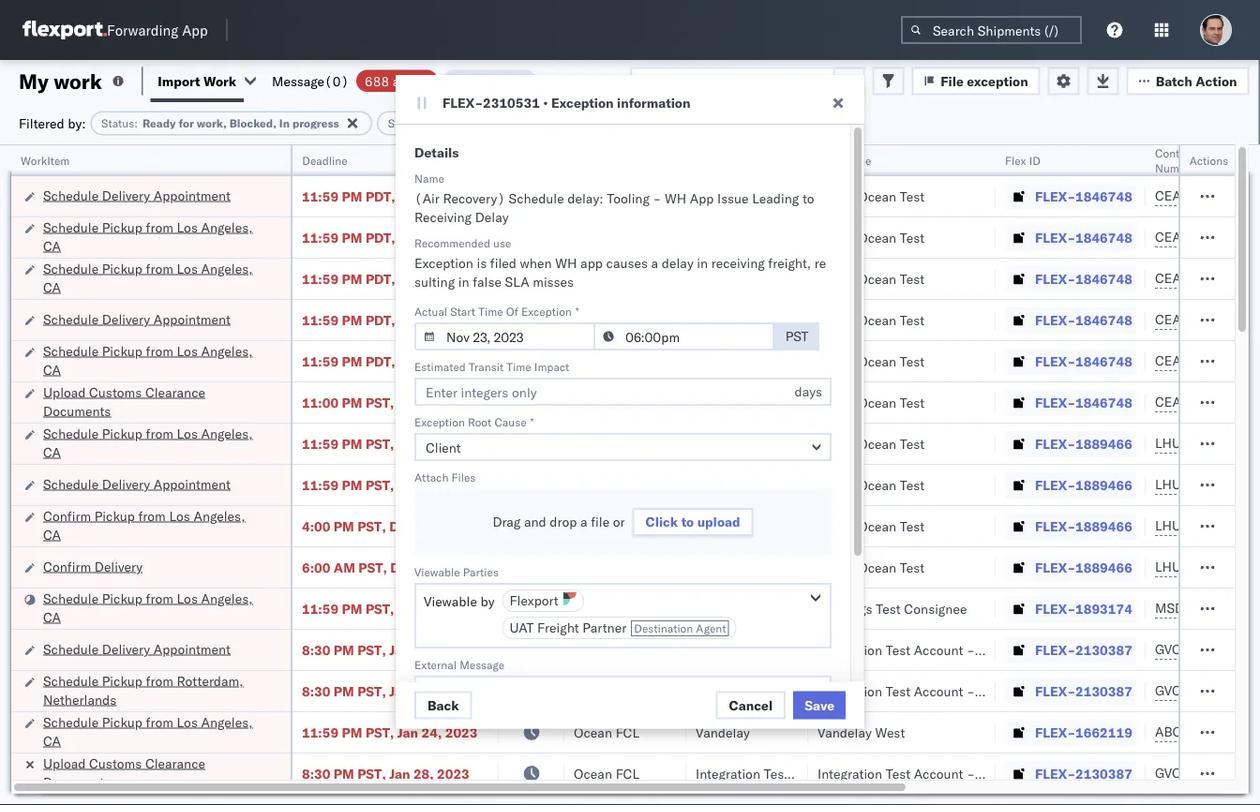 Task type: vqa. For each thing, say whether or not it's contained in the screenshot.
first Schedule Pickup From Los Angeles, Ca button from the top of the page pickup
yes



Task type: locate. For each thing, give the bounding box(es) containing it.
pst, down 11:59 pm pst, jan 12, 2023
[[358, 642, 386, 658]]

8 fcl from the top
[[616, 518, 640, 535]]

1 vertical spatial lagerfeld
[[1006, 683, 1062, 700]]

1 upload from the top
[[43, 384, 86, 400]]

2022 left is at the left
[[442, 271, 474, 287]]

4, left start on the top of the page
[[426, 312, 438, 328]]

1 vertical spatial 13,
[[425, 477, 446, 493]]

schedule delivery appointment up schedule pickup from rotterdam, netherlands
[[43, 641, 231, 657]]

external
[[415, 658, 457, 672]]

1 vertical spatial account
[[914, 683, 964, 700]]

status : ready for work, blocked, in progress
[[101, 116, 339, 130]]

schedule for the schedule pickup from los angeles, ca link related to 1st schedule pickup from los angeles, ca button
[[43, 219, 99, 235]]

2 schedule delivery appointment from the top
[[43, 311, 231, 327]]

2 flex-1889466 from the top
[[1035, 477, 1133, 493]]

1 lhuu7894563, from the top
[[1155, 435, 1252, 452]]

2 vertical spatial 23,
[[414, 683, 434, 700]]

schedule delivery appointment up upload customs clearance documents button
[[43, 311, 231, 327]]

nov for 1st upload customs clearance documents link
[[398, 394, 422, 411]]

confirm pickup from los angeles, ca link
[[43, 507, 266, 544]]

1 horizontal spatial vandelay
[[818, 725, 872, 741]]

2 vertical spatial 8:30
[[302, 766, 330, 782]]

pdt, up the 11:00 pm pst, nov 8, 2022
[[366, 353, 395, 370]]

0 vertical spatial 11:59 pm pst, dec 13, 2022
[[302, 436, 482, 452]]

confirm pickup from los angeles, ca
[[43, 508, 245, 543]]

0 horizontal spatial to
[[681, 514, 694, 530]]

pdt, left actual
[[366, 312, 395, 328]]

pdt, for 3rd schedule pickup from los angeles, ca button
[[366, 353, 395, 370]]

from inside confirm pickup from los angeles, ca
[[138, 508, 166, 524]]

schedule pickup from los angeles, ca link for 1st schedule pickup from los angeles, ca button
[[43, 218, 266, 256]]

ceau7522281, h
[[1155, 188, 1261, 204], [1155, 229, 1261, 245], [1155, 270, 1261, 287], [1155, 311, 1261, 328], [1155, 353, 1261, 369], [1155, 394, 1261, 410]]

3 karl from the top
[[979, 766, 1003, 782]]

1 1889466 from the top
[[1076, 436, 1133, 452]]

pdt, left sulting
[[366, 271, 395, 287]]

1 vertical spatial app
[[690, 190, 714, 207]]

0 vertical spatial app
[[182, 21, 208, 39]]

3 flex-2130387 from the top
[[1035, 766, 1133, 782]]

los for 3rd schedule pickup from los angeles, ca button from the bottom of the page
[[177, 425, 198, 442]]

0 vertical spatial 8:30
[[302, 642, 330, 658]]

3 8:30 from the top
[[302, 766, 330, 782]]

delivery up upload customs clearance documents button
[[102, 311, 150, 327]]

5 fcl from the top
[[616, 394, 640, 411]]

wh up misses
[[555, 255, 577, 272]]

jan up 28,
[[398, 725, 418, 741]]

1 ca from the top
[[43, 238, 61, 254]]

1 horizontal spatial wh
[[665, 190, 687, 207]]

exception inside 'recommended use exception is filed when wh app causes a delay in receiving freight, re sulting in false sla misses'
[[415, 255, 473, 272]]

message up in
[[272, 73, 325, 89]]

3 pdt, from the top
[[366, 271, 395, 287]]

a
[[651, 255, 659, 272], [581, 514, 588, 530]]

cancel button
[[716, 691, 786, 720]]

time for start
[[479, 304, 503, 318]]

0 vertical spatial account
[[914, 642, 964, 658]]

5 11:59 pm pdt, nov 4, 2022 from the top
[[302, 353, 474, 370]]

2 ocean fcl from the top
[[574, 271, 640, 287]]

gvcu5265864 down the abcd1234560
[[1155, 765, 1248, 782]]

schedule for 3rd schedule pickup from los angeles, ca button from the bottom of the page the schedule pickup from los angeles, ca link
[[43, 425, 99, 442]]

1 horizontal spatial time
[[507, 360, 532, 374]]

forwarding app
[[107, 21, 208, 39]]

9 fcl from the top
[[616, 559, 640, 576]]

fcl for confirm pickup from los angeles, ca link
[[616, 518, 640, 535]]

0 horizontal spatial :
[[134, 116, 138, 130]]

pst, up 4:00 pm pst, dec 23, 2022
[[366, 477, 394, 493]]

0 vertical spatial wh
[[665, 190, 687, 207]]

3 flex-1846748 from the top
[[1035, 271, 1133, 287]]

1 integration from the top
[[818, 642, 883, 658]]

4, for 5th schedule pickup from los angeles, ca button from the bottom
[[426, 271, 438, 287]]

integration test account - karl lagerfeld down bookings test consignee
[[818, 642, 1062, 658]]

2023 down 12,
[[437, 642, 470, 658]]

5 11:59 from the top
[[302, 353, 339, 370]]

5 h from the top
[[1255, 353, 1261, 369]]

flex-1893174 button
[[1005, 596, 1137, 622], [1005, 596, 1137, 622]]

jan left 12,
[[398, 601, 418, 617]]

schedule pickup from los angeles, ca for 5th schedule pickup from los angeles, ca button from the bottom
[[43, 260, 253, 295]]

vandelay down save button
[[818, 725, 872, 741]]

2 lhuu7894563, u from the top
[[1155, 476, 1261, 493]]

0 vertical spatial lagerfeld
[[1006, 642, 1062, 658]]

schedule delivery appointment button up confirm pickup from los angeles, ca
[[43, 475, 231, 496]]

2 vertical spatial integration
[[818, 766, 883, 782]]

to
[[803, 190, 815, 207], [681, 514, 694, 530]]

schedule delivery appointment button up schedule pickup from rotterdam, netherlands
[[43, 640, 231, 661]]

schedule for 3rd schedule pickup from los angeles, ca button the schedule pickup from los angeles, ca link
[[43, 343, 99, 359]]

app inside name (air recovery) schedule delay: tooling - wh app issue leading to receiving delay
[[690, 190, 714, 207]]

actual start time of exception *
[[415, 304, 579, 318]]

24, for 2023
[[422, 725, 442, 741]]

gvcu5265864
[[1155, 642, 1248, 658], [1155, 683, 1248, 699], [1155, 765, 1248, 782]]

0 vertical spatial upload
[[43, 384, 86, 400]]

confirm
[[43, 508, 91, 524], [43, 559, 91, 575]]

6 ocean fcl from the top
[[574, 436, 640, 452]]

schedule inside schedule pickup from rotterdam, netherlands
[[43, 673, 99, 689]]

1 vertical spatial karl
[[979, 683, 1003, 700]]

angeles, inside confirm pickup from los angeles, ca
[[194, 508, 245, 524]]

flex-2130387 for schedule pickup from rotterdam, netherlands
[[1035, 683, 1133, 700]]

4, up '8,'
[[426, 353, 438, 370]]

3 flex-1889466 from the top
[[1035, 518, 1133, 535]]

2 vertical spatial 2130387
[[1076, 766, 1133, 782]]

1 vertical spatial integration
[[818, 683, 883, 700]]

pdt, down deadline button
[[366, 188, 395, 204]]

1 vertical spatial customs
[[89, 755, 142, 772]]

schedule pickup from los angeles, ca
[[43, 219, 253, 254], [43, 260, 253, 295], [43, 343, 253, 378], [43, 425, 253, 461], [43, 590, 253, 626], [43, 714, 253, 749]]

integration up vandelay west
[[818, 683, 883, 700]]

schedule delivery appointment for third schedule delivery appointment link
[[43, 476, 231, 492]]

1 horizontal spatial flexport
[[696, 601, 745, 617]]

jan for schedule pickup from rotterdam, netherlands link
[[389, 683, 410, 700]]

vandelay for vandelay
[[696, 725, 750, 741]]

import work
[[158, 73, 236, 89]]

1 vertical spatial upload customs clearance documents link
[[43, 755, 266, 792]]

0 vertical spatial viewable
[[415, 565, 460, 579]]

2 vertical spatial flex-2130387
[[1035, 766, 1133, 782]]

2 fcl from the top
[[616, 271, 640, 287]]

2 pdt, from the top
[[366, 229, 395, 246]]

2 vertical spatial karl
[[979, 766, 1003, 782]]

1 appointment from the top
[[154, 187, 231, 204]]

schedule delivery appointment button down workitem button
[[43, 186, 231, 207]]

2 customs from the top
[[89, 755, 142, 772]]

23, down attach
[[417, 518, 438, 535]]

flex-1662119 button
[[1005, 720, 1137, 746], [1005, 720, 1137, 746]]

tooling
[[607, 190, 650, 207]]

0 vertical spatial documents
[[43, 403, 111, 419]]

upload customs clearance documents inside button
[[43, 384, 205, 419]]

dec up 4:00 pm pst, dec 23, 2022
[[398, 477, 422, 493]]

confirm up confirm delivery
[[43, 508, 91, 524]]

11:59 pm pst, dec 13, 2022 for schedule pickup from los angeles, ca
[[302, 436, 482, 452]]

delivery for 4th schedule delivery appointment link from the bottom of the page
[[102, 187, 150, 204]]

flex-2130387
[[1035, 642, 1133, 658], [1035, 683, 1133, 700], [1035, 766, 1133, 782]]

pickup inside schedule pickup from rotterdam, netherlands
[[102, 673, 143, 689]]

delivery inside button
[[94, 559, 143, 575]]

23, down 'external' at the left of the page
[[414, 683, 434, 700]]

7 ocean fcl from the top
[[574, 477, 640, 493]]

23, for los
[[417, 518, 438, 535]]

vandelay down cancel button
[[696, 725, 750, 741]]

1 u from the top
[[1256, 435, 1261, 452]]

1 vertical spatial integration test account - karl lagerfeld
[[818, 683, 1062, 700]]

2 8:30 pm pst, jan 23, 2023 from the top
[[302, 683, 470, 700]]

los for sixth schedule pickup from los angeles, ca button from the top of the page
[[177, 714, 198, 731]]

1 vertical spatial in
[[458, 274, 469, 290]]

1 horizontal spatial *
[[576, 304, 579, 318]]

2 gvcu5265864 from the top
[[1155, 683, 1248, 699]]

: left no
[[432, 116, 435, 130]]

appointment up rotterdam,
[[154, 641, 231, 657]]

11:59 pm pdt, nov 4, 2022 up actual
[[302, 271, 474, 287]]

schedule delivery appointment
[[43, 187, 231, 204], [43, 311, 231, 327], [43, 476, 231, 492], [43, 641, 231, 657]]

account for schedule pickup from rotterdam, netherlands
[[914, 683, 964, 700]]

1 horizontal spatial app
[[690, 190, 714, 207]]

:
[[134, 116, 138, 130], [432, 116, 435, 130]]

time left of
[[479, 304, 503, 318]]

4 schedule pickup from los angeles, ca link from the top
[[43, 424, 266, 462]]

2 1846748 from the top
[[1076, 229, 1133, 246]]

to right click
[[681, 514, 694, 530]]

8:30 for schedule pickup from rotterdam, netherlands
[[302, 683, 330, 700]]

no
[[440, 116, 455, 130]]

1 vertical spatial gvcu5265864
[[1155, 683, 1248, 699]]

flexport up uat
[[510, 593, 559, 609]]

pdt, left the recommended
[[366, 229, 395, 246]]

13, up attach
[[425, 436, 446, 452]]

0 horizontal spatial message
[[272, 73, 325, 89]]

fcl
[[616, 188, 640, 204], [616, 271, 640, 287], [616, 312, 640, 328], [616, 353, 640, 370], [616, 394, 640, 411], [616, 436, 640, 452], [616, 477, 640, 493], [616, 518, 640, 535], [616, 559, 640, 576], [616, 601, 640, 617], [616, 642, 640, 658], [616, 683, 640, 700], [616, 725, 640, 741], [616, 766, 640, 782]]

2130387 for schedule pickup from rotterdam, netherlands
[[1076, 683, 1133, 700]]

1 account from the top
[[914, 642, 964, 658]]

upload inside button
[[43, 384, 86, 400]]

6 fcl from the top
[[616, 436, 640, 452]]

3 lhuu7894563, from the top
[[1155, 518, 1252, 534]]

ocean
[[574, 188, 612, 204], [736, 188, 775, 204], [858, 188, 897, 204], [858, 229, 897, 246], [574, 271, 612, 287], [736, 271, 775, 287], [858, 271, 897, 287], [574, 312, 612, 328], [736, 312, 775, 328], [858, 312, 897, 328], [574, 353, 612, 370], [736, 353, 775, 370], [858, 353, 897, 370], [574, 394, 612, 411], [736, 394, 775, 411], [858, 394, 897, 411], [574, 436, 612, 452], [736, 436, 775, 452], [858, 436, 897, 452], [574, 477, 612, 493], [736, 477, 775, 493], [858, 477, 897, 493], [574, 518, 612, 535], [736, 518, 775, 535], [858, 518, 897, 535], [574, 559, 612, 576], [736, 559, 775, 576], [858, 559, 897, 576], [574, 601, 612, 617], [574, 642, 612, 658], [574, 683, 612, 700], [574, 725, 612, 741], [574, 766, 612, 782]]

flex-2130387 down flex-1662119
[[1035, 766, 1133, 782]]

0 horizontal spatial *
[[530, 415, 534, 429]]

0 vertical spatial *
[[576, 304, 579, 318]]

4 h from the top
[[1255, 311, 1261, 328]]

cause
[[495, 415, 527, 429]]

schedule delivery appointment button up upload customs clearance documents button
[[43, 310, 231, 331]]

23, down 12,
[[414, 642, 434, 658]]

pdt,
[[366, 188, 395, 204], [366, 229, 395, 246], [366, 271, 395, 287], [366, 312, 395, 328], [366, 353, 395, 370]]

los for confirm pickup from los angeles, ca button
[[169, 508, 190, 524]]

schedule delivery appointment link up confirm pickup from los angeles, ca
[[43, 475, 231, 494]]

2130387 down the 1662119
[[1076, 766, 1133, 782]]

4 schedule delivery appointment button from the top
[[43, 640, 231, 661]]

8:30 pm pst, jan 28, 2023
[[302, 766, 470, 782]]

1846748
[[1076, 188, 1133, 204], [1076, 229, 1133, 246], [1076, 271, 1133, 287], [1076, 312, 1133, 328], [1076, 353, 1133, 370], [1076, 394, 1133, 411]]

pdt, for 5th schedule pickup from los angeles, ca button from the bottom
[[366, 271, 395, 287]]

0 vertical spatial in
[[697, 255, 708, 272]]

batch
[[1156, 73, 1193, 89]]

0 vertical spatial gvcu5265864
[[1155, 642, 1248, 658]]

3 4, from the top
[[426, 271, 438, 287]]

a inside 'recommended use exception is filed when wh app causes a delay in receiving freight, re sulting in false sla misses'
[[651, 255, 659, 272]]

deadline button
[[293, 149, 480, 168]]

2 karl from the top
[[979, 683, 1003, 700]]

integration down vandelay west
[[818, 766, 883, 782]]

13,
[[425, 436, 446, 452], [425, 477, 446, 493]]

resize handle column header
[[268, 145, 291, 806], [476, 145, 499, 806], [542, 145, 565, 806], [664, 145, 687, 806], [786, 145, 808, 806], [974, 145, 996, 806], [1124, 145, 1146, 806], [1213, 145, 1235, 806]]

Search Work text field
[[631, 67, 835, 95]]

11:59 pm pst, dec 13, 2022
[[302, 436, 482, 452], [302, 477, 482, 493]]

0 horizontal spatial a
[[581, 514, 588, 530]]

4, up actual
[[426, 271, 438, 287]]

1 vertical spatial 2130387
[[1076, 683, 1133, 700]]

viewable
[[415, 565, 460, 579], [424, 594, 477, 610]]

3 ocean fcl from the top
[[574, 312, 640, 328]]

documents inside upload customs clearance documents button
[[43, 403, 111, 419]]

6 ceau7522281, from the top
[[1155, 394, 1252, 410]]

11:59 pm pst, jan 12, 2023
[[302, 601, 478, 617]]

0 vertical spatial a
[[651, 255, 659, 272]]

0 vertical spatial integration test account - karl lagerfeld
[[818, 642, 1062, 658]]

2 lagerfeld from the top
[[1006, 683, 1062, 700]]

0 horizontal spatial time
[[479, 304, 503, 318]]

2 upload customs clearance documents from the top
[[43, 755, 205, 791]]

2 vertical spatial lagerfeld
[[1006, 766, 1062, 782]]

1 vertical spatial upload customs clearance documents
[[43, 755, 205, 791]]

fcl for 3rd schedule pickup from los angeles, ca button from the bottom of the page the schedule pickup from los angeles, ca link
[[616, 436, 640, 452]]

delay
[[662, 255, 694, 272]]

schedule for first schedule delivery appointment link from the bottom of the page
[[43, 641, 99, 657]]

13 fcl from the top
[[616, 725, 640, 741]]

recovery)
[[443, 190, 505, 207]]

2 2130387 from the top
[[1076, 683, 1133, 700]]

0 horizontal spatial app
[[182, 21, 208, 39]]

1 lhuu7894563, u from the top
[[1155, 435, 1261, 452]]

0 vertical spatial 23,
[[417, 518, 438, 535]]

fcl for schedule pickup from rotterdam, netherlands link
[[616, 683, 640, 700]]

confirm down confirm pickup from los angeles, ca
[[43, 559, 91, 575]]

2 h from the top
[[1255, 229, 1261, 245]]

1 vertical spatial clearance
[[145, 755, 205, 772]]

1 vertical spatial flex-2130387
[[1035, 683, 1133, 700]]

6 schedule pickup from los angeles, ca link from the top
[[43, 713, 266, 751]]

2023 down external message
[[437, 683, 470, 700]]

3 schedule delivery appointment from the top
[[43, 476, 231, 492]]

lhuu7894563, u for schedule delivery appointment
[[1155, 476, 1261, 493]]

8:30 down 6:00
[[302, 642, 330, 658]]

688 at risk
[[365, 73, 430, 89]]

u
[[1256, 435, 1261, 452], [1256, 476, 1261, 493], [1256, 518, 1261, 534], [1256, 559, 1261, 575]]

11:59 pm pst, dec 13, 2022 down the 11:00 pm pst, nov 8, 2022
[[302, 436, 482, 452]]

1 vertical spatial viewable
[[424, 594, 477, 610]]

click
[[646, 514, 678, 530]]

2 flex-2130387 from the top
[[1035, 683, 1133, 700]]

schedule for the schedule pickup from los angeles, ca link related to sixth schedule pickup from los angeles, ca button from the top of the page
[[43, 714, 99, 731]]

2 upload customs clearance documents link from the top
[[43, 755, 266, 792]]

0 vertical spatial 2130387
[[1076, 642, 1133, 658]]

karl for schedule delivery appointment
[[979, 642, 1003, 658]]

0 vertical spatial message
[[272, 73, 325, 89]]

2 ceau7522281, h from the top
[[1155, 229, 1261, 245]]

schedule pickup from rotterdam, netherlands button
[[43, 672, 266, 711]]

-- : -- -- text field
[[594, 323, 775, 351]]

4, down name
[[426, 188, 438, 204]]

flexport for flexport
[[510, 593, 559, 609]]

dec
[[398, 436, 422, 452], [398, 477, 422, 493], [389, 518, 414, 535], [390, 559, 415, 576]]

fcl for 3rd schedule pickup from los angeles, ca button the schedule pickup from los angeles, ca link
[[616, 353, 640, 370]]

confirm for confirm pickup from los angeles, ca
[[43, 508, 91, 524]]

gvcu5265864 down msdu7304509
[[1155, 642, 1248, 658]]

schedule delivery appointment link up upload customs clearance documents button
[[43, 310, 231, 329]]

id
[[1029, 153, 1041, 167]]

bosch ocean test
[[696, 188, 803, 204], [818, 188, 925, 204], [818, 229, 925, 246], [696, 271, 803, 287], [818, 271, 925, 287], [696, 312, 803, 328], [818, 312, 925, 328], [696, 353, 803, 370], [818, 353, 925, 370], [696, 394, 803, 411], [818, 394, 925, 411], [696, 436, 803, 452], [818, 436, 925, 452], [696, 477, 803, 493], [818, 477, 925, 493], [696, 518, 803, 535], [818, 518, 925, 535], [696, 559, 803, 576], [818, 559, 925, 576]]

integration test account - karl lagerfeld up "west" on the bottom right of page
[[818, 683, 1062, 700]]

integration down bookings
[[818, 642, 883, 658]]

freight
[[537, 620, 579, 636]]

fcl for the schedule pickup from los angeles, ca link related to 5th schedule pickup from los angeles, ca button from the bottom
[[616, 271, 640, 287]]

1846748 for 3rd schedule pickup from los angeles, ca button
[[1076, 353, 1133, 370]]

schedule for third schedule delivery appointment link
[[43, 476, 99, 492]]

2022 down 'exception root cause *'
[[449, 436, 482, 452]]

1 8:30 pm pst, jan 23, 2023 from the top
[[302, 642, 470, 658]]

schedule pickup from los angeles, ca link for sixth schedule pickup from los angeles, ca button from the top of the page
[[43, 713, 266, 751]]

a left file
[[581, 514, 588, 530]]

flex-1893174
[[1035, 601, 1133, 617]]

nov down receiving
[[399, 229, 423, 246]]

schedule delivery appointment for 4th schedule delivery appointment link from the bottom of the page
[[43, 187, 231, 204]]

forwarding
[[107, 21, 178, 39]]

2022 up viewable parties
[[441, 518, 473, 535]]

flexport up agent
[[696, 601, 745, 617]]

* right cause
[[530, 415, 534, 429]]

Please type here (tag users with @) text field
[[415, 676, 832, 764]]

11:00 pm pst, nov 8, 2022
[[302, 394, 473, 411]]

5 resize handle column header from the left
[[786, 145, 808, 806]]

flex-2310531 • exception information
[[443, 95, 691, 111]]

for
[[179, 116, 194, 130]]

2 documents from the top
[[43, 774, 111, 791]]

lhuu7894563, for confirm pickup from los angeles, ca
[[1155, 518, 1252, 534]]

flex-2130387 for schedule delivery appointment
[[1035, 642, 1133, 658]]

pickup
[[102, 219, 143, 235], [102, 260, 143, 277], [102, 343, 143, 359], [102, 425, 143, 442], [94, 508, 135, 524], [102, 590, 143, 607], [102, 673, 143, 689], [102, 714, 143, 731]]

11:59 pm pdt, nov 4, 2022 up the 11:00 pm pst, nov 8, 2022
[[302, 353, 474, 370]]

2022 down sulting
[[442, 312, 474, 328]]

actions
[[1190, 153, 1229, 167]]

4:00
[[302, 518, 330, 535]]

integration test account - karl lagerfeld for schedule pickup from rotterdam, netherlands
[[818, 683, 1062, 700]]

account
[[914, 642, 964, 658], [914, 683, 964, 700], [914, 766, 964, 782]]

11:59 pm pst, dec 13, 2022 up 4:00 pm pst, dec 23, 2022
[[302, 477, 482, 493]]

snoozed : no
[[388, 116, 455, 130]]

flexport inside button
[[510, 593, 559, 609]]

3 resize handle column header from the left
[[542, 145, 565, 806]]

11:59 pm pdt, nov 4, 2022 down sulting
[[302, 312, 474, 328]]

0 vertical spatial 8:30 pm pst, jan 23, 2023
[[302, 642, 470, 658]]

wh inside 'recommended use exception is filed when wh app causes a delay in receiving freight, re sulting in false sla misses'
[[555, 255, 577, 272]]

appointment down workitem button
[[154, 187, 231, 204]]

1 vertical spatial to
[[681, 514, 694, 530]]

message
[[272, 73, 325, 89], [460, 658, 505, 672]]

dec up the "6:00 am pst, dec 24, 2022"
[[389, 518, 414, 535]]

0 vertical spatial flex-2130387
[[1035, 642, 1133, 658]]

clearance
[[145, 384, 205, 400], [145, 755, 205, 772]]

pst, right am on the bottom left of the page
[[359, 559, 387, 576]]

6 h from the top
[[1255, 394, 1261, 410]]

0 vertical spatial 24,
[[418, 559, 439, 576]]

gvcu5265864 for schedule pickup from rotterdam, netherlands
[[1155, 683, 1248, 699]]

lagerfeld
[[1006, 642, 1062, 658], [1006, 683, 1062, 700], [1006, 766, 1062, 782]]

workitem button
[[11, 149, 272, 168]]

1846748 for 5th schedule pickup from los angeles, ca button from the bottom
[[1076, 271, 1133, 287]]

jan
[[398, 601, 418, 617], [389, 642, 410, 658], [389, 683, 410, 700], [398, 725, 418, 741], [389, 766, 410, 782]]

flex-1846748 for 3rd schedule pickup from los angeles, ca button
[[1035, 353, 1133, 370]]

ca
[[43, 238, 61, 254], [43, 279, 61, 295], [43, 362, 61, 378], [43, 444, 61, 461], [43, 527, 61, 543], [43, 609, 61, 626], [43, 733, 61, 749]]

flex-1846748 for upload customs clearance documents button
[[1035, 394, 1133, 411]]

0 vertical spatial karl
[[979, 642, 1003, 658]]

- inside name (air recovery) schedule delay: tooling - wh app issue leading to receiving delay
[[653, 190, 661, 207]]

1 2130387 from the top
[[1076, 642, 1133, 658]]

in left false
[[458, 274, 469, 290]]

schedule pickup from los angeles, ca button
[[43, 218, 266, 257], [43, 259, 266, 299], [43, 342, 266, 381], [43, 424, 266, 464], [43, 589, 266, 629], [43, 713, 266, 753]]

ceau7522281, for 5th schedule pickup from los angeles, ca button from the bottom
[[1155, 270, 1252, 287]]

2130387 up the 1662119
[[1076, 683, 1133, 700]]

jan left 'external' at the left of the page
[[389, 642, 410, 658]]

1 schedule delivery appointment from the top
[[43, 187, 231, 204]]

flex-1889466 for confirm pickup from los angeles, ca
[[1035, 518, 1133, 535]]

8:30 down 11:59 pm pst, jan 24, 2023
[[302, 766, 330, 782]]

delivery up schedule pickup from rotterdam, netherlands
[[102, 641, 150, 657]]

1 vertical spatial confirm
[[43, 559, 91, 575]]

flexport for flexport demo consignee
[[696, 601, 745, 617]]

8:30 pm pst, jan 23, 2023 down 11:59 pm pst, jan 12, 2023
[[302, 642, 470, 658]]

1 horizontal spatial a
[[651, 255, 659, 272]]

los for 1st schedule pickup from los angeles, ca button
[[177, 219, 198, 235]]

Enter integers only number field
[[415, 378, 832, 406]]

work
[[54, 68, 102, 94]]

0 vertical spatial to
[[803, 190, 815, 207]]

app left issue
[[690, 190, 714, 207]]

0 horizontal spatial flexport
[[510, 593, 559, 609]]

2 11:59 from the top
[[302, 229, 339, 246]]

lhuu7894563,
[[1155, 435, 1252, 452], [1155, 476, 1252, 493], [1155, 518, 1252, 534], [1155, 559, 1252, 575]]

5 ocean fcl from the top
[[574, 394, 640, 411]]

consignee
[[818, 153, 872, 167], [787, 601, 850, 617], [904, 601, 967, 617]]

lhuu7894563, for schedule delivery appointment
[[1155, 476, 1252, 493]]

1 vertical spatial documents
[[43, 774, 111, 791]]

confirm inside confirm pickup from los angeles, ca
[[43, 508, 91, 524]]

customs inside button
[[89, 384, 142, 400]]

schedule delivery appointment up confirm pickup from los angeles, ca
[[43, 476, 231, 492]]

13 ocean fcl from the top
[[574, 725, 640, 741]]

2 vertical spatial account
[[914, 766, 964, 782]]

5 flex-1846748 from the top
[[1035, 353, 1133, 370]]

1 11:59 pm pst, dec 13, 2022 from the top
[[302, 436, 482, 452]]

wh inside name (air recovery) schedule delay: tooling - wh app issue leading to receiving delay
[[665, 190, 687, 207]]

track
[[497, 73, 528, 89]]

gvcu5265864 up the abcd1234560
[[1155, 683, 1248, 699]]

8 11:59 from the top
[[302, 601, 339, 617]]

166
[[451, 73, 476, 89]]

receiving
[[712, 255, 765, 272]]

5 1846748 from the top
[[1076, 353, 1133, 370]]

2130387 for schedule delivery appointment
[[1076, 642, 1133, 658]]

0 vertical spatial upload customs clearance documents link
[[43, 383, 266, 421]]

0 vertical spatial 13,
[[425, 436, 446, 452]]

1 clearance from the top
[[145, 384, 205, 400]]

to inside name (air recovery) schedule delay: tooling - wh app issue leading to receiving delay
[[803, 190, 815, 207]]

0 vertical spatial upload customs clearance documents
[[43, 384, 205, 419]]

10 fcl from the top
[[616, 601, 640, 617]]

11:59 pm pdt, nov 4, 2022 down (air
[[302, 229, 474, 246]]

1 vertical spatial wh
[[555, 255, 577, 272]]

1 vertical spatial 11:59 pm pst, dec 13, 2022
[[302, 477, 482, 493]]

lagerfeld down flex-1893174
[[1006, 642, 1062, 658]]

1 horizontal spatial :
[[432, 116, 435, 130]]

1 horizontal spatial to
[[803, 190, 815, 207]]

time for transit
[[507, 360, 532, 374]]

los inside confirm pickup from los angeles, ca
[[169, 508, 190, 524]]

ready
[[143, 116, 176, 130]]

dec for schedule pickup from los angeles, ca
[[398, 436, 422, 452]]

viewable down viewable parties
[[424, 594, 477, 610]]

to right leading
[[803, 190, 815, 207]]

workitem
[[21, 153, 70, 167]]

1 vertical spatial upload
[[43, 755, 86, 772]]

1 vertical spatial 8:30 pm pst, jan 23, 2023
[[302, 683, 470, 700]]

1 vertical spatial 8:30
[[302, 683, 330, 700]]

1 customs from the top
[[89, 384, 142, 400]]

2023 down 'back' button
[[445, 725, 478, 741]]

8:30 up 11:59 pm pst, jan 24, 2023
[[302, 683, 330, 700]]

0 vertical spatial integration
[[818, 642, 883, 658]]

7 fcl from the top
[[616, 477, 640, 493]]

documents
[[43, 403, 111, 419], [43, 774, 111, 791]]

2 integration from the top
[[818, 683, 883, 700]]

schedule delivery appointment down workitem button
[[43, 187, 231, 204]]

file
[[941, 73, 964, 89]]

1 horizontal spatial message
[[460, 658, 505, 672]]

2310531
[[483, 95, 540, 111]]

MMM D, YYYY text field
[[415, 323, 596, 351]]

bosch
[[696, 188, 733, 204], [818, 188, 855, 204], [818, 229, 855, 246], [696, 271, 733, 287], [818, 271, 855, 287], [696, 312, 733, 328], [818, 312, 855, 328], [696, 353, 733, 370], [818, 353, 855, 370], [696, 394, 733, 411], [818, 394, 855, 411], [696, 436, 733, 452], [818, 436, 855, 452], [696, 477, 733, 493], [818, 477, 855, 493], [696, 518, 733, 535], [818, 518, 855, 535], [696, 559, 733, 576], [818, 559, 855, 576]]

0 vertical spatial time
[[479, 304, 503, 318]]

schedule pickup from los angeles, ca for 5th schedule pickup from los angeles, ca button from the top of the page
[[43, 590, 253, 626]]

8 ocean fcl from the top
[[574, 518, 640, 535]]

2 vertical spatial integration test account - karl lagerfeld
[[818, 766, 1062, 782]]

2022
[[442, 188, 474, 204], [442, 229, 474, 246], [442, 271, 474, 287], [442, 312, 474, 328], [442, 353, 474, 370], [441, 394, 473, 411], [449, 436, 482, 452], [449, 477, 482, 493], [441, 518, 473, 535], [442, 559, 474, 576]]

appointment up confirm pickup from los angeles, ca link
[[154, 476, 231, 492]]

delivery for 3rd schedule delivery appointment link from the bottom
[[102, 311, 150, 327]]

3 2130387 from the top
[[1076, 766, 1133, 782]]

schedule delivery appointment for 3rd schedule delivery appointment link from the bottom
[[43, 311, 231, 327]]

23,
[[417, 518, 438, 535], [414, 642, 434, 658], [414, 683, 434, 700]]

13, for schedule pickup from los angeles, ca
[[425, 436, 446, 452]]

1889466 for confirm pickup from los angeles, ca
[[1076, 518, 1133, 535]]

6 flex-1846748 from the top
[[1035, 394, 1133, 411]]

0 vertical spatial customs
[[89, 384, 142, 400]]

: left the ready
[[134, 116, 138, 130]]

wh right tooling
[[665, 190, 687, 207]]

schedule pickup from los angeles, ca link
[[43, 218, 266, 256], [43, 259, 266, 297], [43, 342, 266, 379], [43, 424, 266, 462], [43, 589, 266, 627], [43, 713, 266, 751]]

1 vertical spatial message
[[460, 658, 505, 672]]

1 vertical spatial time
[[507, 360, 532, 374]]

0 horizontal spatial vandelay
[[696, 725, 750, 741]]

1 vertical spatial 24,
[[422, 725, 442, 741]]

1 upload customs clearance documents link from the top
[[43, 383, 266, 421]]

0 vertical spatial clearance
[[145, 384, 205, 400]]

lhuu7894563, u for confirm pickup from los angeles, ca
[[1155, 518, 1261, 534]]

los for 5th schedule pickup from los angeles, ca button from the bottom
[[177, 260, 198, 277]]

0 vertical spatial confirm
[[43, 508, 91, 524]]

7 ca from the top
[[43, 733, 61, 749]]

exception
[[551, 95, 614, 111], [415, 255, 473, 272], [521, 304, 572, 318], [415, 415, 465, 429]]

1 karl from the top
[[979, 642, 1003, 658]]

1889466 for schedule delivery appointment
[[1076, 477, 1133, 493]]

0 horizontal spatial wh
[[555, 255, 577, 272]]

jan up 11:59 pm pst, jan 24, 2023
[[389, 683, 410, 700]]

2 vertical spatial gvcu5265864
[[1155, 765, 1248, 782]]

nov
[[399, 188, 423, 204], [399, 229, 423, 246], [399, 271, 423, 287], [399, 312, 423, 328], [399, 353, 423, 370], [398, 394, 422, 411]]

nov for the schedule pickup from los angeles, ca link related to 1st schedule pickup from los angeles, ca button
[[399, 229, 423, 246]]

3 lagerfeld from the top
[[1006, 766, 1062, 782]]

jan left 28,
[[389, 766, 410, 782]]



Task type: describe. For each thing, give the bounding box(es) containing it.
false
[[473, 274, 502, 290]]

2023 left by
[[445, 601, 478, 617]]

4 appointment from the top
[[154, 641, 231, 657]]

pst, down the "6:00 am pst, dec 24, 2022"
[[366, 601, 394, 617]]

nov down sulting
[[399, 312, 423, 328]]

vandelay for vandelay west
[[818, 725, 872, 741]]

dec for schedule delivery appointment
[[398, 477, 422, 493]]

1889466 for schedule pickup from los angeles, ca
[[1076, 436, 1133, 452]]

schedule pickup from los angeles, ca for 3rd schedule pickup from los angeles, ca button from the bottom of the page
[[43, 425, 253, 461]]

(air
[[415, 190, 440, 207]]

3 schedule pickup from los angeles, ca button from the top
[[43, 342, 266, 381]]

forwarding app link
[[23, 21, 208, 39]]

account for schedule delivery appointment
[[914, 642, 964, 658]]

3 ca from the top
[[43, 362, 61, 378]]

schedule for schedule pickup from rotterdam, netherlands link
[[43, 673, 99, 689]]

6 resize handle column header from the left
[[974, 145, 996, 806]]

2022 up receiving
[[442, 188, 474, 204]]

gvcu5265864 for schedule delivery appointment
[[1155, 642, 1248, 658]]

schedule pickup from los angeles, ca for 1st schedule pickup from los angeles, ca button
[[43, 219, 253, 254]]

•
[[543, 95, 548, 111]]

jan for first schedule delivery appointment link from the bottom of the page
[[389, 642, 410, 658]]

8:30 pm pst, jan 23, 2023 for schedule delivery appointment
[[302, 642, 470, 658]]

in
[[279, 116, 290, 130]]

import
[[158, 73, 200, 89]]

file
[[591, 514, 610, 530]]

name
[[415, 171, 444, 185]]

3 schedule delivery appointment link from the top
[[43, 475, 231, 494]]

rotterdam,
[[177, 673, 243, 689]]

attach files
[[415, 470, 476, 484]]

information
[[617, 95, 691, 111]]

schedule for the schedule pickup from los angeles, ca link related to 5th schedule pickup from los angeles, ca button from the bottom
[[43, 260, 99, 277]]

2 resize handle column header from the left
[[476, 145, 499, 806]]

on
[[479, 73, 494, 89]]

consignee for bookings test consignee
[[904, 601, 967, 617]]

consignee inside consignee button
[[818, 153, 872, 167]]

schedule for 3rd schedule delivery appointment link from the bottom
[[43, 311, 99, 327]]

pst
[[786, 328, 809, 345]]

4 lhuu7894563, u from the top
[[1155, 559, 1261, 575]]

work
[[204, 73, 236, 89]]

u for confirm pickup from los angeles, ca
[[1256, 518, 1261, 534]]

12 ocean fcl from the top
[[574, 683, 640, 700]]

jan for the schedule pickup from los angeles, ca link related to sixth schedule pickup from los angeles, ca button from the top of the page
[[398, 725, 418, 741]]

filtered
[[19, 115, 64, 131]]

4 u from the top
[[1256, 559, 1261, 575]]

6 ca from the top
[[43, 609, 61, 626]]

drop
[[550, 514, 577, 530]]

pst, up the "6:00 am pst, dec 24, 2022"
[[358, 518, 386, 535]]

when
[[520, 255, 552, 272]]

confirm delivery link
[[43, 558, 143, 576]]

2 11:59 pm pdt, nov 4, 2022 from the top
[[302, 229, 474, 246]]

sulting
[[415, 274, 455, 290]]

3 integration test account - karl lagerfeld from the top
[[818, 766, 1062, 782]]

fcl for 1st upload customs clearance documents link
[[616, 394, 640, 411]]

pst, down the 11:00 pm pst, nov 8, 2022
[[366, 436, 394, 452]]

pst, down 11:59 pm pst, jan 24, 2023
[[358, 766, 386, 782]]

schedule pickup from los angeles, ca link for 5th schedule pickup from los angeles, ca button from the bottom
[[43, 259, 266, 297]]

2023 right 28,
[[437, 766, 470, 782]]

netherlands
[[43, 692, 117, 708]]

pst, up 8:30 pm pst, jan 28, 2023
[[366, 725, 394, 741]]

schedule for the schedule pickup from los angeles, ca link for 5th schedule pickup from los angeles, ca button from the top of the page
[[43, 590, 99, 607]]

1 vertical spatial *
[[530, 415, 534, 429]]

1 flex-1846748 from the top
[[1035, 188, 1133, 204]]

nov down name
[[399, 188, 423, 204]]

7 resize handle column header from the left
[[1124, 145, 1146, 806]]

schedule pickup from los angeles, ca link for 3rd schedule pickup from los angeles, ca button from the bottom of the page
[[43, 424, 266, 462]]

exception right •
[[551, 95, 614, 111]]

14 ocean fcl from the top
[[574, 766, 640, 782]]

app
[[581, 255, 603, 272]]

3 gvcu5265864 from the top
[[1155, 765, 1248, 782]]

drag and drop a file or
[[493, 514, 625, 530]]

7 11:59 from the top
[[302, 477, 339, 493]]

4 flex-1846748 from the top
[[1035, 312, 1133, 328]]

4 ocean fcl from the top
[[574, 353, 640, 370]]

karl for schedule pickup from rotterdam, netherlands
[[979, 683, 1003, 700]]

3 account from the top
[[914, 766, 964, 782]]

4 11:59 from the top
[[302, 312, 339, 328]]

12,
[[422, 601, 442, 617]]

of
[[506, 304, 518, 318]]

9 11:59 from the top
[[302, 725, 339, 741]]

2 schedule delivery appointment button from the top
[[43, 310, 231, 331]]

snoozed
[[388, 116, 432, 130]]

work,
[[197, 116, 227, 130]]

11:59 pm pst, dec 13, 2022 for schedule delivery appointment
[[302, 477, 482, 493]]

causes
[[606, 255, 648, 272]]

1846748 for upload customs clearance documents button
[[1076, 394, 1133, 411]]

ceau7522281, for 1st schedule pickup from los angeles, ca button
[[1155, 229, 1252, 245]]

by
[[481, 594, 495, 610]]

save button
[[794, 691, 846, 720]]

1 schedule delivery appointment button from the top
[[43, 186, 231, 207]]

(0)
[[325, 73, 349, 89]]

4 4, from the top
[[426, 312, 438, 328]]

pst, left '8,'
[[366, 394, 394, 411]]

dec up 11:59 pm pst, jan 12, 2023
[[390, 559, 415, 576]]

2022 right '8,'
[[441, 394, 473, 411]]

viewable by
[[424, 594, 495, 610]]

upload customs clearance documents button
[[43, 383, 266, 423]]

name (air recovery) schedule delay: tooling - wh app issue leading to receiving delay
[[415, 171, 815, 226]]

delay:
[[568, 190, 604, 207]]

: for snoozed
[[432, 116, 435, 130]]

lhuu7894563, u for schedule pickup from los angeles, ca
[[1155, 435, 1261, 452]]

Client text field
[[415, 433, 832, 461]]

numbers
[[1155, 161, 1202, 175]]

1 horizontal spatial in
[[697, 255, 708, 272]]

ceau7522281, for upload customs clearance documents button
[[1155, 394, 1252, 410]]

0 horizontal spatial in
[[458, 274, 469, 290]]

exception down '8,'
[[415, 415, 465, 429]]

6:00 am pst, dec 24, 2022
[[302, 559, 474, 576]]

bookings test consignee
[[818, 601, 967, 617]]

schedule for 4th schedule delivery appointment link from the bottom of the page
[[43, 187, 99, 204]]

flexport demo consignee
[[696, 601, 850, 617]]

Search Shipments (/) text field
[[901, 16, 1082, 44]]

viewable for viewable by
[[424, 594, 477, 610]]

10 ocean fcl from the top
[[574, 601, 640, 617]]

4 schedule delivery appointment link from the top
[[43, 640, 231, 659]]

dec for confirm pickup from los angeles, ca
[[389, 518, 414, 535]]

and
[[524, 514, 547, 530]]

estimated
[[415, 360, 466, 374]]

by:
[[68, 115, 86, 131]]

4 pdt, from the top
[[366, 312, 395, 328]]

confirm delivery
[[43, 559, 143, 575]]

at
[[393, 73, 404, 89]]

lagerfeld for schedule pickup from rotterdam, netherlands
[[1006, 683, 1062, 700]]

freight,
[[768, 255, 811, 272]]

flex-1889466 for schedule pickup from los angeles, ca
[[1035, 436, 1133, 452]]

parties
[[463, 565, 499, 579]]

1 vertical spatial 23,
[[414, 642, 434, 658]]

6 11:59 from the top
[[302, 436, 339, 452]]

integration for schedule delivery appointment
[[818, 642, 883, 658]]

11 ocean fcl from the top
[[574, 642, 640, 658]]

consignee for flexport demo consignee
[[787, 601, 850, 617]]

from inside schedule pickup from rotterdam, netherlands
[[146, 673, 173, 689]]

1 fcl from the top
[[616, 188, 640, 204]]

jan for the schedule pickup from los angeles, ca link for 5th schedule pickup from los angeles, ca button from the top of the page
[[398, 601, 418, 617]]

deadline
[[302, 153, 347, 167]]

abcd1234560
[[1155, 724, 1248, 740]]

1846748 for 1st schedule pickup from los angeles, ca button
[[1076, 229, 1133, 246]]

viewable for viewable parties
[[415, 565, 460, 579]]

4 lhuu7894563, from the top
[[1155, 559, 1252, 575]]

fcl for third schedule delivery appointment link
[[616, 477, 640, 493]]

ceau7522281, for 3rd schedule pickup from los angeles, ca button
[[1155, 353, 1252, 369]]

3 11:59 from the top
[[302, 271, 339, 287]]

click to upload
[[646, 514, 741, 530]]

flex-1846748 for 1st schedule pickup from los angeles, ca button
[[1035, 229, 1133, 246]]

u for schedule delivery appointment
[[1256, 476, 1261, 493]]

13, for schedule delivery appointment
[[425, 477, 446, 493]]

destination
[[634, 622, 693, 636]]

msdu7304509
[[1155, 600, 1251, 617]]

my
[[19, 68, 49, 94]]

flexport. image
[[23, 21, 107, 39]]

container numbers button
[[1146, 142, 1249, 175]]

4 ceau7522281, from the top
[[1155, 311, 1252, 328]]

2 schedule delivery appointment link from the top
[[43, 310, 231, 329]]

ca inside confirm pickup from los angeles, ca
[[43, 527, 61, 543]]

exception down misses
[[521, 304, 572, 318]]

u for schedule pickup from los angeles, ca
[[1256, 435, 1261, 452]]

agent
[[696, 622, 726, 636]]

1 ocean fcl from the top
[[574, 188, 640, 204]]

confirm for confirm delivery
[[43, 559, 91, 575]]

2 appointment from the top
[[154, 311, 231, 327]]

pdt, for 1st schedule pickup from los angeles, ca button
[[366, 229, 395, 246]]

integration for schedule pickup from rotterdam, netherlands
[[818, 683, 883, 700]]

fcl for the schedule pickup from los angeles, ca link related to sixth schedule pickup from los angeles, ca button from the top of the page
[[616, 725, 640, 741]]

container
[[1155, 146, 1206, 160]]

estimated transit time impact
[[415, 360, 570, 374]]

uat
[[510, 620, 534, 636]]

8:30 for schedule delivery appointment
[[302, 642, 330, 658]]

flex
[[1005, 153, 1026, 167]]

nov for 3rd schedule pickup from los angeles, ca button the schedule pickup from los angeles, ca link
[[399, 353, 423, 370]]

batch action button
[[1127, 67, 1250, 95]]

4 resize handle column header from the left
[[664, 145, 687, 806]]

issue
[[718, 190, 749, 207]]

clearance inside upload customs clearance documents button
[[145, 384, 205, 400]]

1 schedule pickup from los angeles, ca button from the top
[[43, 218, 266, 257]]

import work button
[[158, 73, 236, 89]]

filed
[[490, 255, 517, 272]]

1 schedule delivery appointment link from the top
[[43, 186, 231, 205]]

sla
[[505, 274, 530, 290]]

files
[[452, 470, 476, 484]]

start
[[450, 304, 476, 318]]

save
[[805, 697, 835, 713]]

4 ca from the top
[[43, 444, 61, 461]]

delivery for first schedule delivery appointment link from the bottom of the page
[[102, 641, 150, 657]]

3 integration from the top
[[818, 766, 883, 782]]

2022 up viewable by
[[442, 559, 474, 576]]

fcl for the schedule pickup from los angeles, ca link for 5th schedule pickup from los angeles, ca button from the top of the page
[[616, 601, 640, 617]]

1 11:59 pm pdt, nov 4, 2022 from the top
[[302, 188, 474, 204]]

flexport button
[[502, 590, 584, 612]]

166 on track
[[451, 73, 528, 89]]

3 fcl from the top
[[616, 312, 640, 328]]

2022 down start on the top of the page
[[442, 353, 474, 370]]

11:59 pm pst, jan 24, 2023
[[302, 725, 478, 741]]

5 schedule pickup from los angeles, ca button from the top
[[43, 589, 266, 629]]

1 1846748 from the top
[[1076, 188, 1133, 204]]

1 ceau7522281, from the top
[[1155, 188, 1252, 204]]

schedule pickup from rotterdam, netherlands
[[43, 673, 243, 708]]

flex id button
[[996, 149, 1127, 168]]

4 11:59 pm pdt, nov 4, 2022 from the top
[[302, 312, 474, 328]]

1 resize handle column header from the left
[[268, 145, 291, 806]]

11:00
[[302, 394, 339, 411]]

3 ceau7522281, h from the top
[[1155, 270, 1261, 287]]

file exception
[[941, 73, 1029, 89]]

impact
[[534, 360, 570, 374]]

2 ca from the top
[[43, 279, 61, 295]]

4, for 3rd schedule pickup from los angeles, ca button
[[426, 353, 438, 370]]

4 flex-1889466 from the top
[[1035, 559, 1133, 576]]

my work
[[19, 68, 102, 94]]

3 h from the top
[[1255, 270, 1261, 287]]

1 ceau7522281, h from the top
[[1155, 188, 1261, 204]]

6 schedule pickup from los angeles, ca button from the top
[[43, 713, 266, 753]]

schedule inside name (air recovery) schedule delay: tooling - wh app issue leading to receiving delay
[[509, 190, 564, 207]]

1 h from the top
[[1255, 188, 1261, 204]]

misses
[[533, 274, 574, 290]]

23, for rotterdam,
[[414, 683, 434, 700]]

6 ceau7522281, h from the top
[[1155, 394, 1261, 410]]

: for status
[[134, 116, 138, 130]]

schedule delivery appointment for first schedule delivery appointment link from the bottom of the page
[[43, 641, 231, 657]]

partner
[[583, 620, 627, 636]]

los for 5th schedule pickup from los angeles, ca button from the top of the page
[[177, 590, 198, 607]]

8:30 pm pst, jan 23, 2023 for schedule pickup from rotterdam, netherlands
[[302, 683, 470, 700]]

pst, up 11:59 pm pst, jan 24, 2023
[[358, 683, 386, 700]]

container numbers
[[1155, 146, 1206, 175]]

fcl for first schedule delivery appointment link from the bottom of the page
[[616, 642, 640, 658]]

2022 right attach
[[449, 477, 482, 493]]

1 pdt, from the top
[[366, 188, 395, 204]]

3 schedule delivery appointment button from the top
[[43, 475, 231, 496]]

schedule pickup from rotterdam, netherlands link
[[43, 672, 266, 710]]

flex-1846748 for 5th schedule pickup from los angeles, ca button from the bottom
[[1035, 271, 1133, 287]]

flex-1889466 for schedule delivery appointment
[[1035, 477, 1133, 493]]

4, for 1st schedule pickup from los angeles, ca button
[[426, 229, 438, 246]]

los for 3rd schedule pickup from los angeles, ca button
[[177, 343, 198, 359]]

receiving
[[415, 209, 472, 226]]

8 resize handle column header from the left
[[1213, 145, 1235, 806]]

lhuu7894563, for schedule pickup from los angeles, ca
[[1155, 435, 1252, 452]]

to inside button
[[681, 514, 694, 530]]

3 appointment from the top
[[154, 476, 231, 492]]

1 11:59 from the top
[[302, 188, 339, 204]]

4 ceau7522281, h from the top
[[1155, 311, 1261, 328]]

pickup inside confirm pickup from los angeles, ca
[[94, 508, 135, 524]]

delivery for third schedule delivery appointment link
[[102, 476, 150, 492]]

2 clearance from the top
[[145, 755, 205, 772]]

viewable parties
[[415, 565, 499, 579]]

schedule pickup from los angeles, ca for sixth schedule pickup from los angeles, ca button from the top of the page
[[43, 714, 253, 749]]

2 schedule pickup from los angeles, ca button from the top
[[43, 259, 266, 299]]

1 vertical spatial a
[[581, 514, 588, 530]]

1 4, from the top
[[426, 188, 438, 204]]

5 ceau7522281, h from the top
[[1155, 353, 1261, 369]]

lagerfeld for schedule delivery appointment
[[1006, 642, 1062, 658]]

schedule pickup from los angeles, ca link for 5th schedule pickup from los angeles, ca button from the top of the page
[[43, 589, 266, 627]]

attach
[[415, 470, 449, 484]]

2022 down receiving
[[442, 229, 474, 246]]

recommended use exception is filed when wh app causes a delay in receiving freight, re sulting in false sla misses
[[415, 236, 827, 290]]

3 11:59 pm pdt, nov 4, 2022 from the top
[[302, 271, 474, 287]]

is
[[477, 255, 487, 272]]

9 ocean fcl from the top
[[574, 559, 640, 576]]

4 1889466 from the top
[[1076, 559, 1133, 576]]



